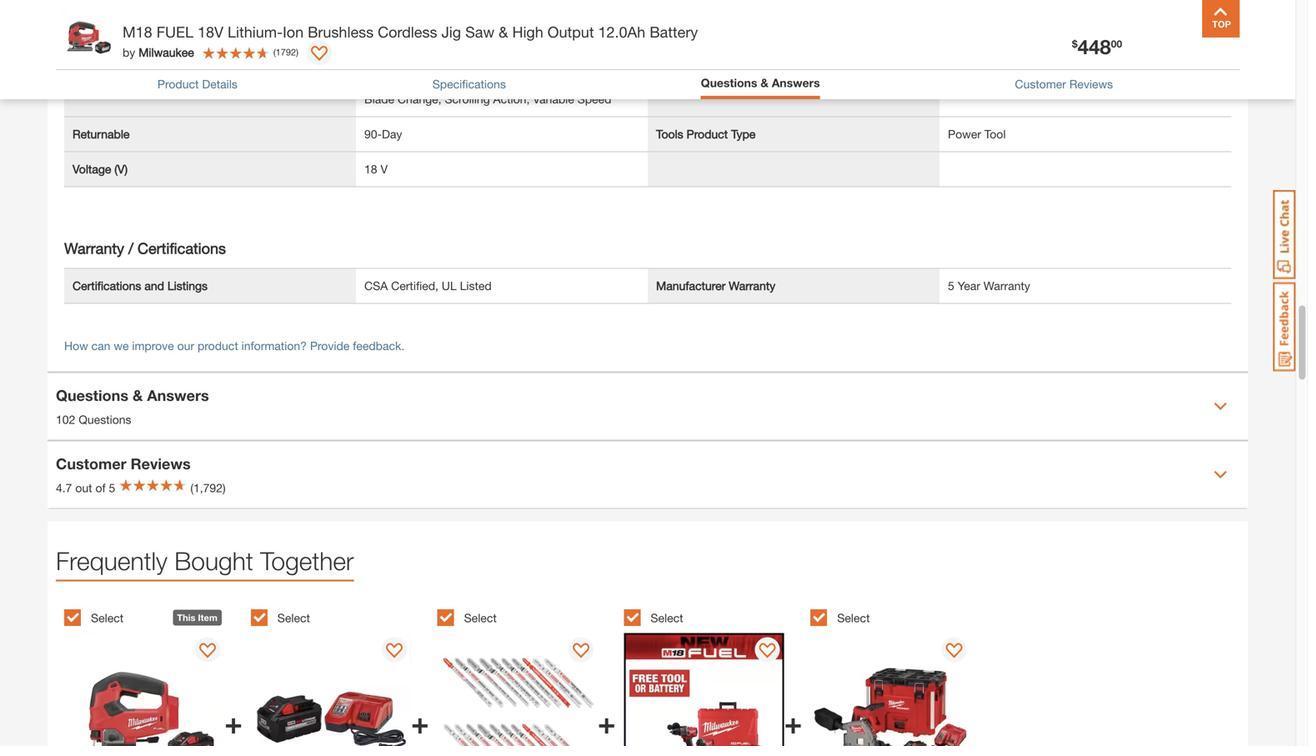Task type: describe. For each thing, give the bounding box(es) containing it.
batteries
[[159, 40, 206, 53]]

1 horizontal spatial change,
[[534, 75, 577, 89]]

number
[[73, 40, 115, 53]]

and
[[145, 279, 164, 293]]

warranty / certifications
[[64, 240, 226, 257]]

lithium-
[[228, 23, 283, 41]]

select for 2 / 5 group
[[278, 612, 310, 625]]

)
[[296, 47, 299, 58]]

18 v
[[365, 162, 388, 176]]

m18 fuel 18v lithium-ion brushless cordless jig saw & high output 12.0ah battery
[[123, 23, 698, 41]]

csa
[[365, 279, 388, 293]]

1 horizontal spatial blade
[[500, 75, 530, 89]]

action,
[[493, 92, 530, 106]]

this
[[177, 613, 196, 624]]

variable
[[533, 92, 575, 106]]

+ for 4 / 5 group
[[785, 705, 803, 741]]

frequently bought together
[[56, 547, 354, 576]]

power source
[[657, 40, 730, 53]]

00
[[1112, 38, 1123, 50]]

/
[[128, 240, 133, 257]]

power tool
[[949, 127, 1006, 141]]

2 vertical spatial questions
[[79, 413, 131, 427]]

product
[[198, 339, 238, 353]]

battery
[[650, 23, 698, 41]]

1 vertical spatial customer
[[56, 455, 127, 473]]

tools
[[657, 127, 684, 141]]

by milwaukee
[[123, 45, 194, 59]]

product left type in the right of the page
[[687, 127, 728, 141]]

0 horizontal spatial 5
[[109, 481, 115, 495]]

1 horizontal spatial customer
[[1016, 77, 1067, 91]]

1 vertical spatial of
[[95, 481, 106, 495]]

improve
[[132, 339, 174, 353]]

how
[[64, 339, 88, 353]]

90-
[[365, 127, 382, 141]]

select for 1 / 5 group
[[91, 612, 124, 625]]

feedback link image
[[1274, 282, 1296, 372]]

returnable
[[73, 127, 130, 141]]

tool inside adjustable shoe, keyless blade change, no tool blade change, scrolling action, variable speed
[[599, 75, 620, 89]]

+ for 2 / 5 group
[[411, 705, 429, 741]]

questions & answers 102 questions
[[56, 387, 209, 427]]

1 vertical spatial customer reviews
[[56, 455, 191, 473]]

product weight (lb.)
[[657, 75, 759, 89]]

voltage (v)
[[73, 162, 128, 176]]

total
[[131, 40, 156, 53]]

bought
[[175, 547, 253, 576]]

manufacturer
[[657, 279, 726, 293]]

(
[[273, 47, 276, 58]]

power for power tool
[[949, 127, 982, 141]]

answers for questions & answers
[[772, 76, 821, 90]]

102
[[56, 413, 75, 427]]

no
[[581, 75, 596, 89]]

certifications and listings
[[73, 279, 208, 293]]

questions for questions & answers
[[701, 76, 758, 90]]

power for power tool features
[[73, 75, 106, 89]]

1 vertical spatial certifications
[[73, 279, 141, 293]]

ion
[[283, 23, 304, 41]]

(v)
[[115, 162, 128, 176]]

ul
[[442, 279, 457, 293]]

display image for 3 / 5 group
[[573, 644, 590, 660]]

1 vertical spatial reviews
[[131, 455, 191, 473]]

tools product type
[[657, 127, 756, 141]]

448
[[1078, 35, 1112, 58]]

5 year warranty
[[949, 279, 1031, 293]]

manufacturer warranty
[[657, 279, 776, 293]]

0 horizontal spatial warranty
[[64, 240, 124, 257]]

select for 3 / 5 group
[[464, 612, 497, 625]]

live chat image
[[1274, 190, 1296, 279]]

cordless
[[378, 23, 438, 41]]

product for product details
[[158, 77, 199, 91]]

1 horizontal spatial customer reviews
[[1016, 77, 1114, 91]]

questions & answers
[[701, 76, 821, 90]]

1 horizontal spatial &
[[499, 23, 508, 41]]

18
[[365, 162, 378, 176]]

adjustable
[[365, 75, 420, 89]]

together
[[260, 547, 354, 576]]

& for questions & answers 102 questions
[[133, 387, 143, 405]]

how can we improve our product information? provide feedback.
[[64, 339, 405, 353]]

listings
[[168, 279, 208, 293]]

milwaukee
[[139, 45, 194, 59]]

high
[[513, 23, 544, 41]]

v
[[381, 162, 388, 176]]

0 vertical spatial certifications
[[138, 240, 226, 257]]

t-shank jig saw blade set (20-piece) image
[[438, 634, 598, 747]]

brushless
[[308, 23, 374, 41]]

type
[[732, 127, 756, 141]]



Task type: locate. For each thing, give the bounding box(es) containing it.
0 vertical spatial reviews
[[1070, 77, 1114, 91]]

questions right 102
[[79, 413, 131, 427]]

1 vertical spatial blade
[[365, 92, 395, 106]]

shoe,
[[423, 75, 453, 89]]

90-day
[[365, 127, 402, 141]]

1 horizontal spatial tool
[[599, 75, 620, 89]]

power tool features
[[73, 75, 179, 89]]

specifications
[[433, 77, 506, 91]]

1 select from the left
[[91, 612, 124, 625]]

display image
[[311, 46, 328, 63], [573, 644, 590, 660], [760, 644, 776, 660], [946, 644, 963, 660]]

listed
[[460, 279, 492, 293]]

0 vertical spatial customer reviews
[[1016, 77, 1114, 91]]

of right out
[[95, 481, 106, 495]]

m18 fuel 18v lithium-ion brushless cordless 6-1/2 in. plunge track saw packout kit with one 6.0 ah battery image
[[811, 634, 971, 747]]

4.7 out of 5
[[56, 481, 115, 495]]

warranty
[[64, 240, 124, 257], [729, 279, 776, 293], [984, 279, 1031, 293]]

select inside 2 / 5 group
[[278, 612, 310, 625]]

speed
[[578, 92, 612, 106]]

0 horizontal spatial answers
[[147, 387, 209, 405]]

certifications
[[138, 240, 226, 257], [73, 279, 141, 293]]

answers right (lb.)
[[772, 76, 821, 90]]

product image image
[[60, 8, 114, 63]]

+ inside 3 / 5 group
[[598, 705, 616, 741]]

output
[[548, 23, 594, 41]]

1 horizontal spatial reviews
[[1070, 77, 1114, 91]]

12.0ah
[[599, 23, 646, 41]]

jig
[[442, 23, 461, 41]]

adjustable shoe, keyless blade change, no tool blade change, scrolling action, variable speed
[[365, 75, 620, 106]]

select up t-shank jig saw blade set (20-piece) image
[[464, 612, 497, 625]]

frequently
[[56, 547, 168, 576]]

1 horizontal spatial of
[[118, 40, 128, 53]]

this item
[[177, 613, 218, 624]]

customer reviews down $ on the top right of the page
[[1016, 77, 1114, 91]]

customer
[[1016, 77, 1067, 91], [56, 455, 127, 473]]

answers for questions & answers 102 questions
[[147, 387, 209, 405]]

m18 fuel 18v lithium-ion brushless cordless hammer drill and impact driver combo kit (2-tool) with 2 batteries image
[[624, 634, 785, 747]]

5 left year
[[949, 279, 955, 293]]

0 vertical spatial of
[[118, 40, 128, 53]]

select inside 4 / 5 group
[[651, 612, 684, 625]]

m18
[[123, 23, 152, 41]]

0 horizontal spatial &
[[133, 387, 143, 405]]

tool for power tool features
[[109, 75, 131, 89]]

weight
[[701, 75, 737, 89]]

our
[[177, 339, 194, 353]]

3 select from the left
[[464, 612, 497, 625]]

answers down our
[[147, 387, 209, 405]]

2 vertical spatial power
[[949, 127, 982, 141]]

reviews up '(1,792)'
[[131, 455, 191, 473]]

of
[[118, 40, 128, 53], [95, 481, 106, 495]]

2 display image from the left
[[386, 644, 403, 660]]

1 + from the left
[[225, 705, 243, 741]]

change,
[[534, 75, 577, 89], [398, 92, 442, 106]]

1 horizontal spatial display image
[[386, 644, 403, 660]]

1 vertical spatial 5
[[109, 481, 115, 495]]

caret image for questions & answers
[[1215, 400, 1228, 413]]

0 horizontal spatial customer
[[56, 455, 127, 473]]

how can we improve our product information? provide feedback. link
[[64, 339, 405, 353]]

select down together
[[278, 612, 310, 625]]

0 vertical spatial &
[[499, 23, 508, 41]]

& inside questions & answers 102 questions
[[133, 387, 143, 405]]

questions for questions & answers 102 questions
[[56, 387, 128, 405]]

select inside 5 / 5 group
[[838, 612, 870, 625]]

can
[[91, 339, 111, 353]]

details
[[202, 77, 238, 91]]

display image inside 1 / 5 group
[[200, 644, 216, 660]]

+ inside 4 / 5 group
[[785, 705, 803, 741]]

2 + from the left
[[411, 705, 429, 741]]

of left total
[[118, 40, 128, 53]]

information?
[[242, 339, 307, 353]]

0 horizontal spatial customer reviews
[[56, 455, 191, 473]]

& for questions & answers
[[761, 76, 769, 90]]

warranty right the 'manufacturer'
[[729, 279, 776, 293]]

1 vertical spatial questions
[[56, 387, 128, 405]]

included
[[209, 40, 254, 53]]

& right saw
[[499, 23, 508, 41]]

select up m18 fuel 18v lithium-ion brushless cordless hammer drill and impact driver combo kit (2-tool) with 2 batteries image
[[651, 612, 684, 625]]

5 select from the left
[[838, 612, 870, 625]]

18v
[[198, 23, 224, 41]]

0 vertical spatial questions
[[701, 76, 758, 90]]

2 horizontal spatial power
[[949, 127, 982, 141]]

3 / 5 group
[[438, 600, 616, 747]]

1 vertical spatial caret image
[[1215, 469, 1228, 482]]

select
[[91, 612, 124, 625], [278, 612, 310, 625], [464, 612, 497, 625], [651, 612, 684, 625], [838, 612, 870, 625]]

questions down source
[[701, 76, 758, 90]]

questions up 102
[[56, 387, 128, 405]]

out
[[75, 481, 92, 495]]

0 vertical spatial customer
[[1016, 77, 1067, 91]]

tool
[[109, 75, 131, 89], [599, 75, 620, 89], [985, 127, 1006, 141]]

0 horizontal spatial display image
[[200, 644, 216, 660]]

display image
[[200, 644, 216, 660], [386, 644, 403, 660]]

0 vertical spatial 5
[[949, 279, 955, 293]]

+
[[225, 705, 243, 741], [411, 705, 429, 741], [598, 705, 616, 741], [785, 705, 803, 741]]

+ for 3 / 5 group
[[598, 705, 616, 741]]

1 horizontal spatial power
[[657, 40, 690, 53]]

tool for power tool
[[985, 127, 1006, 141]]

1 / 5 group
[[64, 600, 243, 747]]

keyless
[[457, 75, 497, 89]]

0 horizontal spatial power
[[73, 75, 106, 89]]

customer reviews button
[[1016, 75, 1114, 93], [1016, 75, 1114, 93]]

product details button
[[158, 75, 238, 93], [158, 75, 238, 93]]

questions & answers button
[[701, 74, 821, 95], [701, 74, 821, 92]]

top button
[[1203, 0, 1241, 38]]

power
[[657, 40, 690, 53], [73, 75, 106, 89], [949, 127, 982, 141]]

0 horizontal spatial tool
[[109, 75, 131, 89]]

change, up the variable
[[534, 75, 577, 89]]

5 right out
[[109, 481, 115, 495]]

0 vertical spatial power
[[657, 40, 690, 53]]

item
[[198, 613, 218, 624]]

certifications down the /
[[73, 279, 141, 293]]

display image for 4 / 5 group
[[760, 644, 776, 660]]

$ 448 00
[[1073, 35, 1123, 58]]

0 horizontal spatial of
[[95, 481, 106, 495]]

feedback.
[[353, 339, 405, 353]]

answers inside questions & answers 102 questions
[[147, 387, 209, 405]]

2 horizontal spatial &
[[761, 76, 769, 90]]

csa certified, ul listed
[[365, 279, 492, 293]]

1792
[[276, 47, 296, 58]]

we
[[114, 339, 129, 353]]

1 horizontal spatial warranty
[[729, 279, 776, 293]]

customer reviews up 4.7 out of 5 in the bottom left of the page
[[56, 455, 191, 473]]

3 + from the left
[[598, 705, 616, 741]]

1 display image from the left
[[200, 644, 216, 660]]

answers
[[772, 76, 821, 90], [147, 387, 209, 405]]

0 vertical spatial answers
[[772, 76, 821, 90]]

blade
[[500, 75, 530, 89], [365, 92, 395, 106]]

fuel
[[157, 23, 194, 41]]

reviews down 448
[[1070, 77, 1114, 91]]

display image for 5 / 5 group
[[946, 644, 963, 660]]

0 horizontal spatial reviews
[[131, 455, 191, 473]]

select up m18 fuel 18v lithium-ion brushless cordless 6-1/2 in. plunge track saw packout kit with one 6.0 ah battery image
[[838, 612, 870, 625]]

& down improve
[[133, 387, 143, 405]]

1
[[365, 40, 371, 53]]

voltage
[[73, 162, 111, 176]]

warranty right year
[[984, 279, 1031, 293]]

+ inside 2 / 5 group
[[411, 705, 429, 741]]

4 + from the left
[[785, 705, 803, 741]]

certified,
[[391, 279, 439, 293]]

year
[[958, 279, 981, 293]]

& right (lb.)
[[761, 76, 769, 90]]

product for product weight (lb.)
[[657, 75, 698, 89]]

1 vertical spatial change,
[[398, 92, 442, 106]]

power for power source
[[657, 40, 690, 53]]

number of total batteries included
[[73, 40, 254, 53]]

questions
[[701, 76, 758, 90], [56, 387, 128, 405], [79, 413, 131, 427]]

0 horizontal spatial change,
[[398, 92, 442, 106]]

( 1792 )
[[273, 47, 299, 58]]

caret image
[[1215, 400, 1228, 413], [1215, 469, 1228, 482]]

1 vertical spatial &
[[761, 76, 769, 90]]

5 / 5 group
[[811, 600, 989, 747]]

2 vertical spatial &
[[133, 387, 143, 405]]

blade down "adjustable"
[[365, 92, 395, 106]]

2 horizontal spatial tool
[[985, 127, 1006, 141]]

1 caret image from the top
[[1215, 400, 1228, 413]]

provide
[[310, 339, 350, 353]]

caret image for customer reviews
[[1215, 469, 1228, 482]]

display image inside 2 / 5 group
[[386, 644, 403, 660]]

1 vertical spatial power
[[73, 75, 106, 89]]

2 / 5 group
[[251, 600, 429, 747]]

product down power source
[[657, 75, 698, 89]]

4 select from the left
[[651, 612, 684, 625]]

product down 'milwaukee'
[[158, 77, 199, 91]]

0 vertical spatial change,
[[534, 75, 577, 89]]

0 vertical spatial caret image
[[1215, 400, 1228, 413]]

day
[[382, 127, 402, 141]]

&
[[499, 23, 508, 41], [761, 76, 769, 90], [133, 387, 143, 405]]

scrolling
[[445, 92, 490, 106]]

change, down shoe,
[[398, 92, 442, 106]]

saw
[[466, 23, 495, 41]]

certifications up listings
[[138, 240, 226, 257]]

1 horizontal spatial answers
[[772, 76, 821, 90]]

1 vertical spatial answers
[[147, 387, 209, 405]]

0 horizontal spatial blade
[[365, 92, 395, 106]]

blade up action, in the top of the page
[[500, 75, 530, 89]]

1 horizontal spatial 5
[[949, 279, 955, 293]]

4.7
[[56, 481, 72, 495]]

(lb.)
[[740, 75, 759, 89]]

(1,792)
[[190, 481, 226, 495]]

2 caret image from the top
[[1215, 469, 1228, 482]]

select for 4 / 5 group
[[651, 612, 684, 625]]

$
[[1073, 38, 1078, 50]]

m18 18-volt lithium-ion high output starter kit with xc 8.0ah battery and rapid charger image
[[251, 634, 411, 747]]

features
[[134, 75, 179, 89]]

+ inside 1 / 5 group
[[225, 705, 243, 741]]

2 horizontal spatial warranty
[[984, 279, 1031, 293]]

4 / 5 group
[[624, 600, 803, 747]]

by
[[123, 45, 135, 59]]

0 vertical spatial blade
[[500, 75, 530, 89]]

product details
[[158, 77, 238, 91]]

select down frequently
[[91, 612, 124, 625]]

select inside 3 / 5 group
[[464, 612, 497, 625]]

select inside 1 / 5 group
[[91, 612, 124, 625]]

select for 5 / 5 group
[[838, 612, 870, 625]]

2 select from the left
[[278, 612, 310, 625]]

warranty left the /
[[64, 240, 124, 257]]



Task type: vqa. For each thing, say whether or not it's contained in the screenshot.
Frequently Bought Together on the left bottom
yes



